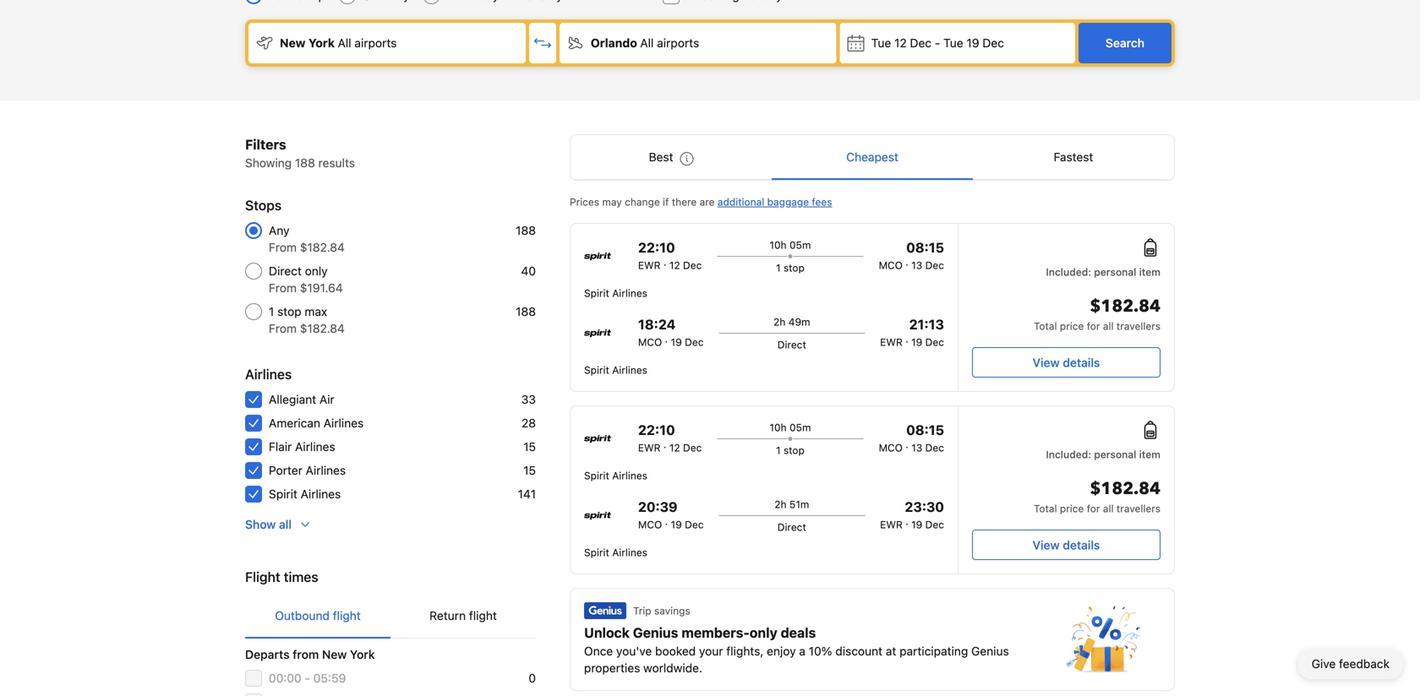 Task type: describe. For each thing, give the bounding box(es) containing it.
best button
[[571, 135, 772, 179]]

show all button
[[238, 510, 319, 540]]

0 vertical spatial york
[[309, 36, 335, 50]]

airlines down flair airlines
[[306, 464, 346, 478]]

spirit airlines down porter airlines
[[269, 487, 341, 501]]

item for 21:13
[[1139, 266, 1161, 278]]

fees
[[812, 196, 832, 208]]

max
[[305, 305, 327, 319]]

15 for flair airlines
[[524, 440, 536, 454]]

23:30
[[905, 499, 944, 515]]

prices
[[570, 196, 600, 208]]

15 for porter airlines
[[524, 464, 536, 478]]

fastest
[[1054, 150, 1094, 164]]

tue 12 dec - tue 19 dec button
[[840, 23, 1076, 63]]

change
[[625, 196, 660, 208]]

porter airlines
[[269, 464, 346, 478]]

flights,
[[727, 645, 764, 659]]

unlock
[[584, 625, 630, 641]]

spirit airlines down "18:24"
[[584, 364, 648, 376]]

ewr inside 23:30 ewr . 19 dec
[[880, 519, 903, 531]]

airlines down porter airlines
[[301, 487, 341, 501]]

details for 21:13
[[1063, 356, 1100, 370]]

direct for 20:39
[[778, 522, 807, 534]]

details for 23:30
[[1063, 539, 1100, 553]]

give feedback
[[1312, 657, 1390, 671]]

all inside button
[[279, 518, 292, 532]]

trip savings
[[633, 605, 691, 617]]

. inside 18:24 mco . 19 dec
[[665, 333, 668, 345]]

travellers for 21:13
[[1117, 320, 1161, 332]]

airlines down "18:24"
[[612, 364, 648, 376]]

from inside any from $182.84
[[269, 241, 297, 255]]

are
[[700, 196, 715, 208]]

prices may change if there are additional baggage fees
[[570, 196, 832, 208]]

departs
[[245, 648, 290, 662]]

1 horizontal spatial york
[[350, 648, 375, 662]]

discount
[[836, 645, 883, 659]]

total for 23:30
[[1034, 503, 1057, 515]]

air
[[320, 393, 335, 407]]

19 for 21:13
[[912, 337, 923, 348]]

2h for 20:39
[[775, 499, 787, 511]]

airlines down the 20:39 on the bottom left of the page
[[612, 547, 648, 559]]

airlines up "18:24"
[[612, 287, 648, 299]]

ewr inside 21:13 ewr . 19 dec
[[880, 337, 903, 348]]

22:10 ewr . 12 dec for 18:24
[[638, 240, 702, 271]]

dec inside 23:30 ewr . 19 dec
[[926, 519, 944, 531]]

from
[[293, 648, 319, 662]]

direct inside "direct only from $191.64"
[[269, 264, 302, 278]]

tue 12 dec - tue 19 dec
[[872, 36, 1004, 50]]

direct only from $191.64
[[269, 264, 343, 295]]

baggage
[[767, 196, 809, 208]]

search
[[1106, 36, 1145, 50]]

dec inside 18:24 mco . 19 dec
[[685, 337, 704, 348]]

13 for 23:30
[[912, 442, 923, 454]]

21:13 ewr . 19 dec
[[880, 317, 944, 348]]

all for 21:13
[[1103, 320, 1114, 332]]

40
[[521, 264, 536, 278]]

flight for outbound flight
[[333, 609, 361, 623]]

if
[[663, 196, 669, 208]]

tab list for prices may change if there are
[[571, 135, 1174, 181]]

allegiant air
[[269, 393, 335, 407]]

filters showing 188 results
[[245, 137, 355, 170]]

$182.84 total price for all travellers for 23:30
[[1034, 478, 1161, 515]]

airlines down the air
[[324, 416, 364, 430]]

1 for 18:24
[[776, 262, 781, 274]]

1 vertical spatial genius
[[972, 645, 1009, 659]]

00:00 - 05:59
[[269, 672, 346, 686]]

19 for 23:30
[[912, 519, 923, 531]]

00:00
[[269, 672, 302, 686]]

filters
[[245, 137, 286, 153]]

flair
[[269, 440, 292, 454]]

for for 21:13
[[1087, 320, 1100, 332]]

stop inside 1 stop max from $182.84
[[277, 305, 302, 319]]

$191.64
[[300, 281, 343, 295]]

tab list for departs from new york
[[245, 594, 536, 640]]

20:39
[[638, 499, 678, 515]]

deals
[[781, 625, 816, 641]]

1 vertical spatial -
[[305, 672, 310, 686]]

members-
[[682, 625, 750, 641]]

view details button for 23:30
[[972, 530, 1161, 561]]

2 airports from the left
[[657, 36, 699, 50]]

worldwide.
[[644, 662, 703, 676]]

dec inside 21:13 ewr . 19 dec
[[926, 337, 944, 348]]

once
[[584, 645, 613, 659]]

fastest button
[[973, 135, 1174, 179]]

mco up 21:13 ewr . 19 dec
[[879, 260, 903, 271]]

. inside 20:39 mco . 19 dec
[[665, 516, 668, 528]]

view details button for 21:13
[[972, 348, 1161, 378]]

american airlines
[[269, 416, 364, 430]]

price for 23:30
[[1060, 503, 1084, 515]]

savings
[[654, 605, 691, 617]]

airlines down american airlines
[[295, 440, 335, 454]]

total for 21:13
[[1034, 320, 1057, 332]]

unlock genius members-only deals once you've booked your flights, enjoy a 10% discount at participating genius properties worldwide.
[[584, 625, 1009, 676]]

spirit airlines up "18:24"
[[584, 287, 648, 299]]

mco inside 18:24 mco . 19 dec
[[638, 337, 662, 348]]

dec inside 20:39 mco . 19 dec
[[685, 519, 704, 531]]

08:15 mco . 13 dec for 21:13
[[879, 240, 944, 271]]

booked
[[655, 645, 696, 659]]

outbound flight button
[[245, 594, 391, 638]]

view for 23:30
[[1033, 539, 1060, 553]]

08:15 mco . 13 dec for 23:30
[[879, 422, 944, 454]]

at
[[886, 645, 897, 659]]

10h for 20:39
[[770, 422, 787, 434]]

give feedback button
[[1298, 649, 1404, 680]]

188 inside filters showing 188 results
[[295, 156, 315, 170]]

give
[[1312, 657, 1336, 671]]

0
[[529, 672, 536, 686]]

18:24
[[638, 317, 676, 333]]

mco inside 20:39 mco . 19 dec
[[638, 519, 662, 531]]

return flight button
[[391, 594, 536, 638]]

08:15 for 21:13
[[907, 240, 944, 256]]

return
[[430, 609, 466, 623]]

show all
[[245, 518, 292, 532]]

. inside 23:30 ewr . 19 dec
[[906, 516, 909, 528]]

10h 05m for 20:39
[[770, 422, 811, 434]]

28
[[522, 416, 536, 430]]

$182.84 total price for all travellers for 21:13
[[1034, 295, 1161, 332]]

51m
[[790, 499, 809, 511]]

american
[[269, 416, 320, 430]]

1 tue from the left
[[872, 36, 891, 50]]

showing
[[245, 156, 292, 170]]

orlando
[[591, 36, 637, 50]]

return flight
[[430, 609, 497, 623]]

porter
[[269, 464, 303, 478]]

19 for 18:24
[[671, 337, 682, 348]]

12 inside popup button
[[895, 36, 907, 50]]

19 for 20:39
[[671, 519, 682, 531]]



Task type: locate. For each thing, give the bounding box(es) containing it.
1 horizontal spatial tue
[[944, 36, 964, 50]]

188 left results
[[295, 156, 315, 170]]

airports
[[355, 36, 397, 50], [657, 36, 699, 50]]

19 inside 20:39 mco . 19 dec
[[671, 519, 682, 531]]

0 vertical spatial stop
[[784, 262, 805, 274]]

0 vertical spatial new
[[280, 36, 306, 50]]

genius
[[633, 625, 678, 641], [972, 645, 1009, 659]]

only up enjoy
[[750, 625, 778, 641]]

1 vertical spatial all
[[1103, 503, 1114, 515]]

1 vertical spatial 10h 05m
[[770, 422, 811, 434]]

1 $182.84 total price for all travellers from the top
[[1034, 295, 1161, 332]]

1 vertical spatial 1
[[269, 305, 274, 319]]

- inside popup button
[[935, 36, 940, 50]]

2 item from the top
[[1139, 449, 1161, 461]]

allegiant
[[269, 393, 316, 407]]

0 vertical spatial 22:10
[[638, 240, 675, 256]]

-
[[935, 36, 940, 50], [305, 672, 310, 686]]

1 view details button from the top
[[972, 348, 1161, 378]]

from
[[269, 241, 297, 255], [269, 281, 297, 295], [269, 322, 297, 336]]

0 vertical spatial included: personal item
[[1046, 266, 1161, 278]]

0 vertical spatial total
[[1034, 320, 1057, 332]]

view details button
[[972, 348, 1161, 378], [972, 530, 1161, 561]]

0 vertical spatial price
[[1060, 320, 1084, 332]]

0 vertical spatial direct
[[269, 264, 302, 278]]

2 13 from the top
[[912, 442, 923, 454]]

0 horizontal spatial tab list
[[245, 594, 536, 640]]

flight right "outbound" at the left of page
[[333, 609, 361, 623]]

only inside unlock genius members-only deals once you've booked your flights, enjoy a 10% discount at participating genius properties worldwide.
[[750, 625, 778, 641]]

08:15 mco . 13 dec up 23:30
[[879, 422, 944, 454]]

2 for from the top
[[1087, 503, 1100, 515]]

1 13 from the top
[[912, 260, 923, 271]]

13 up 21:13
[[912, 260, 923, 271]]

from inside 1 stop max from $182.84
[[269, 322, 297, 336]]

mco down "18:24"
[[638, 337, 662, 348]]

22:10 up the 20:39 on the bottom left of the page
[[638, 422, 675, 438]]

19 inside popup button
[[967, 36, 980, 50]]

spirit
[[584, 287, 610, 299], [584, 364, 610, 376], [584, 470, 610, 482], [269, 487, 298, 501], [584, 547, 610, 559]]

0 vertical spatial view
[[1033, 356, 1060, 370]]

airlines up the 20:39 on the bottom left of the page
[[612, 470, 648, 482]]

1 vertical spatial travellers
[[1117, 503, 1161, 515]]

1 vertical spatial 08:15 mco . 13 dec
[[879, 422, 944, 454]]

for for 23:30
[[1087, 503, 1100, 515]]

may
[[602, 196, 622, 208]]

1 horizontal spatial flight
[[469, 609, 497, 623]]

2 vertical spatial direct
[[778, 522, 807, 534]]

22:10 down 'if'
[[638, 240, 675, 256]]

1 stop max from $182.84
[[269, 305, 345, 336]]

2 included: personal item from the top
[[1046, 449, 1161, 461]]

1 vertical spatial york
[[350, 648, 375, 662]]

08:15
[[907, 240, 944, 256], [907, 422, 944, 438]]

1 vertical spatial total
[[1034, 503, 1057, 515]]

18:24 mco . 19 dec
[[638, 317, 704, 348]]

1 for from the top
[[1087, 320, 1100, 332]]

flight
[[245, 569, 280, 586]]

0 vertical spatial tab list
[[571, 135, 1174, 181]]

0 vertical spatial 2h
[[774, 316, 786, 328]]

stop up 2h 51m
[[784, 445, 805, 457]]

only up $191.64 on the top of the page
[[305, 264, 328, 278]]

1 inside 1 stop max from $182.84
[[269, 305, 274, 319]]

2 vertical spatial 12
[[670, 442, 680, 454]]

2 all from the left
[[640, 36, 654, 50]]

15
[[524, 440, 536, 454], [524, 464, 536, 478]]

1 vertical spatial 08:15
[[907, 422, 944, 438]]

2 view details button from the top
[[972, 530, 1161, 561]]

2 08:15 mco . 13 dec from the top
[[879, 422, 944, 454]]

1 all from the left
[[338, 36, 351, 50]]

2 personal from the top
[[1094, 449, 1137, 461]]

2 10h 05m from the top
[[770, 422, 811, 434]]

personal for 21:13
[[1094, 266, 1137, 278]]

view for 21:13
[[1033, 356, 1060, 370]]

1 vertical spatial from
[[269, 281, 297, 295]]

2 view from the top
[[1033, 539, 1060, 553]]

15 up 141 on the left bottom of the page
[[524, 464, 536, 478]]

outbound
[[275, 609, 330, 623]]

1 vertical spatial included:
[[1046, 449, 1092, 461]]

1 horizontal spatial genius
[[972, 645, 1009, 659]]

05m for 21:13
[[790, 239, 811, 251]]

22:10 ewr . 12 dec down 'if'
[[638, 240, 702, 271]]

2 vertical spatial all
[[279, 518, 292, 532]]

0 vertical spatial $182.84 total price for all travellers
[[1034, 295, 1161, 332]]

0 vertical spatial travellers
[[1117, 320, 1161, 332]]

0 horizontal spatial tue
[[872, 36, 891, 50]]

personal for 23:30
[[1094, 449, 1137, 461]]

3 from from the top
[[269, 322, 297, 336]]

1 price from the top
[[1060, 320, 1084, 332]]

1 personal from the top
[[1094, 266, 1137, 278]]

spirit airlines down the 20:39 on the bottom left of the page
[[584, 547, 648, 559]]

included: personal item for 21:13
[[1046, 266, 1161, 278]]

0 vertical spatial details
[[1063, 356, 1100, 370]]

new york all airports
[[280, 36, 397, 50]]

1 flight from the left
[[333, 609, 361, 623]]

22:10 ewr . 12 dec
[[638, 240, 702, 271], [638, 422, 702, 454]]

best image
[[680, 152, 694, 166], [680, 152, 694, 166]]

results
[[318, 156, 355, 170]]

10h 05m for 18:24
[[770, 239, 811, 251]]

08:15 mco . 13 dec
[[879, 240, 944, 271], [879, 422, 944, 454]]

2h for 18:24
[[774, 316, 786, 328]]

10h down additional baggage fees link
[[770, 239, 787, 251]]

flight right return
[[469, 609, 497, 623]]

1 1 stop from the top
[[776, 262, 805, 274]]

best
[[649, 150, 673, 164]]

flight times
[[245, 569, 318, 586]]

08:15 up 23:30
[[907, 422, 944, 438]]

2 05m from the top
[[790, 422, 811, 434]]

0 vertical spatial 12
[[895, 36, 907, 50]]

1 vertical spatial 1 stop
[[776, 445, 805, 457]]

2 vertical spatial 188
[[516, 305, 536, 319]]

$182.84 inside 1 stop max from $182.84
[[300, 322, 345, 336]]

1 up 2h 49m on the top right of the page
[[776, 262, 781, 274]]

23:30 ewr . 19 dec
[[880, 499, 944, 531]]

1 22:10 ewr . 12 dec from the top
[[638, 240, 702, 271]]

0 vertical spatial personal
[[1094, 266, 1137, 278]]

2 vertical spatial stop
[[784, 445, 805, 457]]

12
[[895, 36, 907, 50], [670, 260, 680, 271], [670, 442, 680, 454]]

1 stop for 18:24
[[776, 262, 805, 274]]

08:15 for 23:30
[[907, 422, 944, 438]]

0 horizontal spatial york
[[309, 36, 335, 50]]

1 vertical spatial stop
[[277, 305, 302, 319]]

0 vertical spatial 1
[[776, 262, 781, 274]]

0 vertical spatial view details
[[1033, 356, 1100, 370]]

0 vertical spatial 10h
[[770, 239, 787, 251]]

direct down 2h 49m on the top right of the page
[[778, 339, 807, 351]]

item for 23:30
[[1139, 449, 1161, 461]]

orlando all airports
[[591, 36, 699, 50]]

1 vertical spatial item
[[1139, 449, 1161, 461]]

ewr
[[638, 260, 661, 271], [880, 337, 903, 348], [638, 442, 661, 454], [880, 519, 903, 531]]

0 vertical spatial 1 stop
[[776, 262, 805, 274]]

1 vertical spatial tab list
[[245, 594, 536, 640]]

stop up 2h 49m on the top right of the page
[[784, 262, 805, 274]]

direct
[[269, 264, 302, 278], [778, 339, 807, 351], [778, 522, 807, 534]]

1 details from the top
[[1063, 356, 1100, 370]]

1 vertical spatial direct
[[778, 339, 807, 351]]

direct down 2h 51m
[[778, 522, 807, 534]]

tab list containing best
[[571, 135, 1174, 181]]

1 included: from the top
[[1046, 266, 1092, 278]]

1 up 2h 51m
[[776, 445, 781, 457]]

1 vertical spatial 22:10
[[638, 422, 675, 438]]

1 horizontal spatial all
[[640, 36, 654, 50]]

22:10 for 20:39
[[638, 422, 675, 438]]

1 stop
[[776, 262, 805, 274], [776, 445, 805, 457]]

10h 05m
[[770, 239, 811, 251], [770, 422, 811, 434]]

10h 05m down baggage
[[770, 239, 811, 251]]

2 vertical spatial 1
[[776, 445, 781, 457]]

1 vertical spatial $182.84 total price for all travellers
[[1034, 478, 1161, 515]]

2 from from the top
[[269, 281, 297, 295]]

from down any
[[269, 241, 297, 255]]

21:13
[[909, 317, 944, 333]]

0 horizontal spatial only
[[305, 264, 328, 278]]

0 horizontal spatial genius
[[633, 625, 678, 641]]

05m up 51m
[[790, 422, 811, 434]]

.
[[664, 256, 667, 268], [906, 256, 909, 268], [665, 333, 668, 345], [906, 333, 909, 345], [664, 439, 667, 451], [906, 439, 909, 451], [665, 516, 668, 528], [906, 516, 909, 528]]

1 horizontal spatial airports
[[657, 36, 699, 50]]

genius image
[[584, 603, 627, 620], [584, 603, 627, 620], [1066, 606, 1141, 674]]

33
[[521, 393, 536, 407]]

2 travellers from the top
[[1117, 503, 1161, 515]]

flair airlines
[[269, 440, 335, 454]]

1 vertical spatial only
[[750, 625, 778, 641]]

05m for 23:30
[[790, 422, 811, 434]]

0 vertical spatial included:
[[1046, 266, 1092, 278]]

2 22:10 ewr . 12 dec from the top
[[638, 422, 702, 454]]

0 vertical spatial item
[[1139, 266, 1161, 278]]

additional baggage fees link
[[718, 196, 832, 208]]

spirit airlines up the 20:39 on the bottom left of the page
[[584, 470, 648, 482]]

feedback
[[1339, 657, 1390, 671]]

price for 21:13
[[1060, 320, 1084, 332]]

188 up 40
[[516, 224, 536, 238]]

19 inside 23:30 ewr . 19 dec
[[912, 519, 923, 531]]

12 for 18:24
[[670, 260, 680, 271]]

1 horizontal spatial tab list
[[571, 135, 1174, 181]]

stop for 18:24
[[784, 262, 805, 274]]

view details for 21:13
[[1033, 356, 1100, 370]]

1 travellers from the top
[[1117, 320, 1161, 332]]

10h up 2h 51m
[[770, 422, 787, 434]]

1 vertical spatial for
[[1087, 503, 1100, 515]]

all
[[338, 36, 351, 50], [640, 36, 654, 50]]

10h for 18:24
[[770, 239, 787, 251]]

tue
[[872, 36, 891, 50], [944, 36, 964, 50]]

view details for 23:30
[[1033, 539, 1100, 553]]

stops
[[245, 197, 282, 214]]

1 vertical spatial price
[[1060, 503, 1084, 515]]

included: personal item
[[1046, 266, 1161, 278], [1046, 449, 1161, 461]]

1 horizontal spatial only
[[750, 625, 778, 641]]

1 10h 05m from the top
[[770, 239, 811, 251]]

details
[[1063, 356, 1100, 370], [1063, 539, 1100, 553]]

2 flight from the left
[[469, 609, 497, 623]]

only
[[305, 264, 328, 278], [750, 625, 778, 641]]

your
[[699, 645, 723, 659]]

2h 49m
[[774, 316, 810, 328]]

tab list
[[571, 135, 1174, 181], [245, 594, 536, 640]]

1 vertical spatial 2h
[[775, 499, 787, 511]]

1 10h from the top
[[770, 239, 787, 251]]

1 vertical spatial view details
[[1033, 539, 1100, 553]]

0 horizontal spatial -
[[305, 672, 310, 686]]

travellers for 23:30
[[1117, 503, 1161, 515]]

view details
[[1033, 356, 1100, 370], [1033, 539, 1100, 553]]

0 horizontal spatial airports
[[355, 36, 397, 50]]

2 22:10 from the top
[[638, 422, 675, 438]]

1 08:15 mco . 13 dec from the top
[[879, 240, 944, 271]]

2h 51m
[[775, 499, 809, 511]]

08:15 mco . 13 dec up 21:13
[[879, 240, 944, 271]]

10h 05m up 2h 51m
[[770, 422, 811, 434]]

1 vertical spatial 10h
[[770, 422, 787, 434]]

$182.84 inside any from $182.84
[[300, 241, 345, 255]]

1 vertical spatial 15
[[524, 464, 536, 478]]

13 for 21:13
[[912, 260, 923, 271]]

2 15 from the top
[[524, 464, 536, 478]]

outbound flight
[[275, 609, 361, 623]]

search button
[[1079, 23, 1172, 63]]

05m down baggage
[[790, 239, 811, 251]]

1 05m from the top
[[790, 239, 811, 251]]

2 total from the top
[[1034, 503, 1057, 515]]

0 vertical spatial 08:15 mco . 13 dec
[[879, 240, 944, 271]]

2 price from the top
[[1060, 503, 1084, 515]]

stop left the "max"
[[277, 305, 302, 319]]

flight for return flight
[[469, 609, 497, 623]]

you've
[[616, 645, 652, 659]]

22:10 for 18:24
[[638, 240, 675, 256]]

1 stop up 2h 49m on the top right of the page
[[776, 262, 805, 274]]

1 vertical spatial 22:10 ewr . 12 dec
[[638, 422, 702, 454]]

cheapest button
[[772, 135, 973, 179]]

properties
[[584, 662, 640, 676]]

05m
[[790, 239, 811, 251], [790, 422, 811, 434]]

airlines up allegiant at bottom left
[[245, 367, 292, 383]]

1 included: personal item from the top
[[1046, 266, 1161, 278]]

from down "direct only from $191.64"
[[269, 322, 297, 336]]

22:10 ewr . 12 dec for 20:39
[[638, 422, 702, 454]]

0 vertical spatial 15
[[524, 440, 536, 454]]

1 item from the top
[[1139, 266, 1161, 278]]

0 vertical spatial view details button
[[972, 348, 1161, 378]]

1 vertical spatial details
[[1063, 539, 1100, 553]]

1 horizontal spatial -
[[935, 36, 940, 50]]

0 vertical spatial -
[[935, 36, 940, 50]]

1 stop for 20:39
[[776, 445, 805, 457]]

any from $182.84
[[269, 224, 345, 255]]

2 view details from the top
[[1033, 539, 1100, 553]]

19 inside 18:24 mco . 19 dec
[[671, 337, 682, 348]]

188 for any from $182.84
[[516, 224, 536, 238]]

mco down the 20:39 on the bottom left of the page
[[638, 519, 662, 531]]

$182.84 total price for all travellers
[[1034, 295, 1161, 332], [1034, 478, 1161, 515]]

2 included: from the top
[[1046, 449, 1092, 461]]

1 vertical spatial 188
[[516, 224, 536, 238]]

1 15 from the top
[[524, 440, 536, 454]]

all for 23:30
[[1103, 503, 1114, 515]]

20:39 mco . 19 dec
[[638, 499, 704, 531]]

0 vertical spatial genius
[[633, 625, 678, 641]]

0 horizontal spatial flight
[[333, 609, 361, 623]]

1 view from the top
[[1033, 356, 1060, 370]]

genius right participating
[[972, 645, 1009, 659]]

show
[[245, 518, 276, 532]]

13 up 23:30
[[912, 442, 923, 454]]

0 vertical spatial for
[[1087, 320, 1100, 332]]

2 tue from the left
[[944, 36, 964, 50]]

included: personal item for 23:30
[[1046, 449, 1161, 461]]

0 vertical spatial only
[[305, 264, 328, 278]]

tab list containing outbound flight
[[245, 594, 536, 640]]

from left $191.64 on the top of the page
[[269, 281, 297, 295]]

1 horizontal spatial new
[[322, 648, 347, 662]]

stop
[[784, 262, 805, 274], [277, 305, 302, 319], [784, 445, 805, 457]]

enjoy
[[767, 645, 796, 659]]

1 airports from the left
[[355, 36, 397, 50]]

1 vertical spatial new
[[322, 648, 347, 662]]

included:
[[1046, 266, 1092, 278], [1046, 449, 1092, 461]]

1 vertical spatial 05m
[[790, 422, 811, 434]]

1 left the "max"
[[269, 305, 274, 319]]

participating
[[900, 645, 968, 659]]

1 vertical spatial 13
[[912, 442, 923, 454]]

only inside "direct only from $191.64"
[[305, 264, 328, 278]]

2 10h from the top
[[770, 422, 787, 434]]

all
[[1103, 320, 1114, 332], [1103, 503, 1114, 515], [279, 518, 292, 532]]

cheapest
[[847, 150, 899, 164]]

188 for 1 stop max from $182.84
[[516, 305, 536, 319]]

1 total from the top
[[1034, 320, 1057, 332]]

141
[[518, 487, 536, 501]]

0 vertical spatial from
[[269, 241, 297, 255]]

york
[[309, 36, 335, 50], [350, 648, 375, 662]]

1 for 20:39
[[776, 445, 781, 457]]

0 horizontal spatial new
[[280, 36, 306, 50]]

10h
[[770, 239, 787, 251], [770, 422, 787, 434]]

1 vertical spatial view details button
[[972, 530, 1161, 561]]

2 08:15 from the top
[[907, 422, 944, 438]]

direct down any from $182.84
[[269, 264, 302, 278]]

2h left 49m
[[774, 316, 786, 328]]

stop for 20:39
[[784, 445, 805, 457]]

0 vertical spatial 05m
[[790, 239, 811, 251]]

19 inside 21:13 ewr . 19 dec
[[912, 337, 923, 348]]

05:59
[[313, 672, 346, 686]]

22:10 ewr . 12 dec up the 20:39 on the bottom left of the page
[[638, 422, 702, 454]]

departs from new york
[[245, 648, 375, 662]]

1 22:10 from the top
[[638, 240, 675, 256]]

additional
[[718, 196, 765, 208]]

2 vertical spatial from
[[269, 322, 297, 336]]

12 for 20:39
[[670, 442, 680, 454]]

0 vertical spatial 13
[[912, 260, 923, 271]]

genius down trip savings
[[633, 625, 678, 641]]

trip
[[633, 605, 652, 617]]

10%
[[809, 645, 832, 659]]

2 details from the top
[[1063, 539, 1100, 553]]

0 vertical spatial 188
[[295, 156, 315, 170]]

1 vertical spatial included: personal item
[[1046, 449, 1161, 461]]

08:15 up 21:13
[[907, 240, 944, 256]]

1 vertical spatial personal
[[1094, 449, 1137, 461]]

15 down 28 at the bottom
[[524, 440, 536, 454]]

0 vertical spatial 08:15
[[907, 240, 944, 256]]

0 vertical spatial 10h 05m
[[770, 239, 811, 251]]

0 horizontal spatial all
[[338, 36, 351, 50]]

included: for 21:13
[[1046, 266, 1092, 278]]

included: for 23:30
[[1046, 449, 1092, 461]]

1 08:15 from the top
[[907, 240, 944, 256]]

49m
[[789, 316, 810, 328]]

0 vertical spatial 22:10 ewr . 12 dec
[[638, 240, 702, 271]]

price
[[1060, 320, 1084, 332], [1060, 503, 1084, 515]]

2 $182.84 total price for all travellers from the top
[[1034, 478, 1161, 515]]

from inside "direct only from $191.64"
[[269, 281, 297, 295]]

times
[[284, 569, 318, 586]]

2 1 stop from the top
[[776, 445, 805, 457]]

$182.84
[[300, 241, 345, 255], [1090, 295, 1161, 318], [300, 322, 345, 336], [1090, 478, 1161, 501]]

. inside 21:13 ewr . 19 dec
[[906, 333, 909, 345]]

188 down 40
[[516, 305, 536, 319]]

1 stop up 2h 51m
[[776, 445, 805, 457]]

1 from from the top
[[269, 241, 297, 255]]

1 view details from the top
[[1033, 356, 1100, 370]]

any
[[269, 224, 290, 238]]

1 vertical spatial 12
[[670, 260, 680, 271]]

direct for 18:24
[[778, 339, 807, 351]]

mco up 23:30 ewr . 19 dec
[[879, 442, 903, 454]]

13
[[912, 260, 923, 271], [912, 442, 923, 454]]

a
[[799, 645, 806, 659]]

2h left 51m
[[775, 499, 787, 511]]

1 vertical spatial view
[[1033, 539, 1060, 553]]



Task type: vqa. For each thing, say whether or not it's contained in the screenshot.


